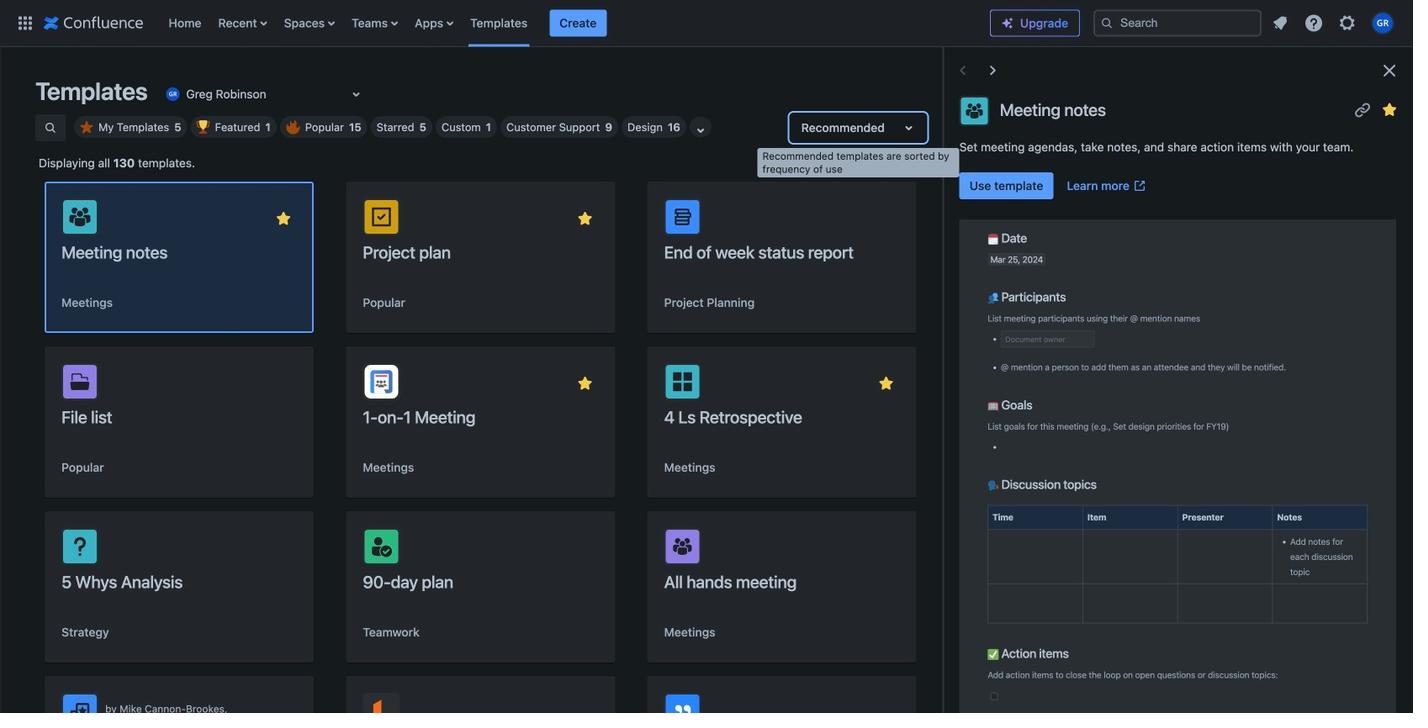 Task type: vqa. For each thing, say whether or not it's contained in the screenshot.
HELP ICON
yes



Task type: locate. For each thing, give the bounding box(es) containing it.
banner
[[0, 0, 1413, 47]]

close image
[[1379, 61, 1400, 81]]

0 horizontal spatial list
[[160, 0, 990, 47]]

global element
[[10, 0, 990, 47]]

settings icon image
[[1337, 13, 1358, 33]]

Document owner field
[[1002, 332, 1094, 347]]

1 horizontal spatial unstar meeting notes image
[[1379, 100, 1400, 120]]

Search field
[[1093, 10, 1262, 37]]

notification icon image
[[1270, 13, 1290, 33]]

unstar project plan image
[[575, 209, 595, 229]]

unstar meeting notes image
[[1379, 100, 1400, 120], [273, 209, 294, 229]]

unstar 1-on-1 meeting image
[[575, 373, 595, 394]]

share link image
[[548, 373, 568, 394]]

None search field
[[1093, 10, 1262, 37]]

0 horizontal spatial unstar meeting notes image
[[273, 209, 294, 229]]

1 vertical spatial unstar meeting notes image
[[273, 209, 294, 229]]

more categories image
[[690, 120, 711, 140]]

None text field
[[163, 86, 166, 103]]

list for premium 'image' at the right
[[1265, 8, 1403, 38]]

open search bar image
[[44, 121, 57, 135]]

confluence image
[[44, 13, 143, 33], [44, 13, 143, 33]]

list item
[[549, 10, 607, 37]]

1 horizontal spatial list
[[1265, 8, 1403, 38]]

group
[[959, 172, 1153, 199]]

next template image
[[983, 61, 1003, 81]]

0 vertical spatial unstar meeting notes image
[[1379, 100, 1400, 120]]

list
[[160, 0, 990, 47], [1265, 8, 1403, 38]]



Task type: describe. For each thing, give the bounding box(es) containing it.
list for appswitcher icon
[[160, 0, 990, 47]]

open image
[[346, 84, 366, 104]]

list item inside 'list'
[[549, 10, 607, 37]]

unstar 4 ls retrospective image
[[876, 373, 896, 394]]

share link image
[[1352, 100, 1373, 120]]

previous template image
[[953, 61, 973, 81]]

premium image
[[1001, 16, 1014, 30]]

search image
[[1100, 16, 1114, 30]]

appswitcher icon image
[[15, 13, 35, 33]]

help icon image
[[1304, 13, 1324, 33]]



